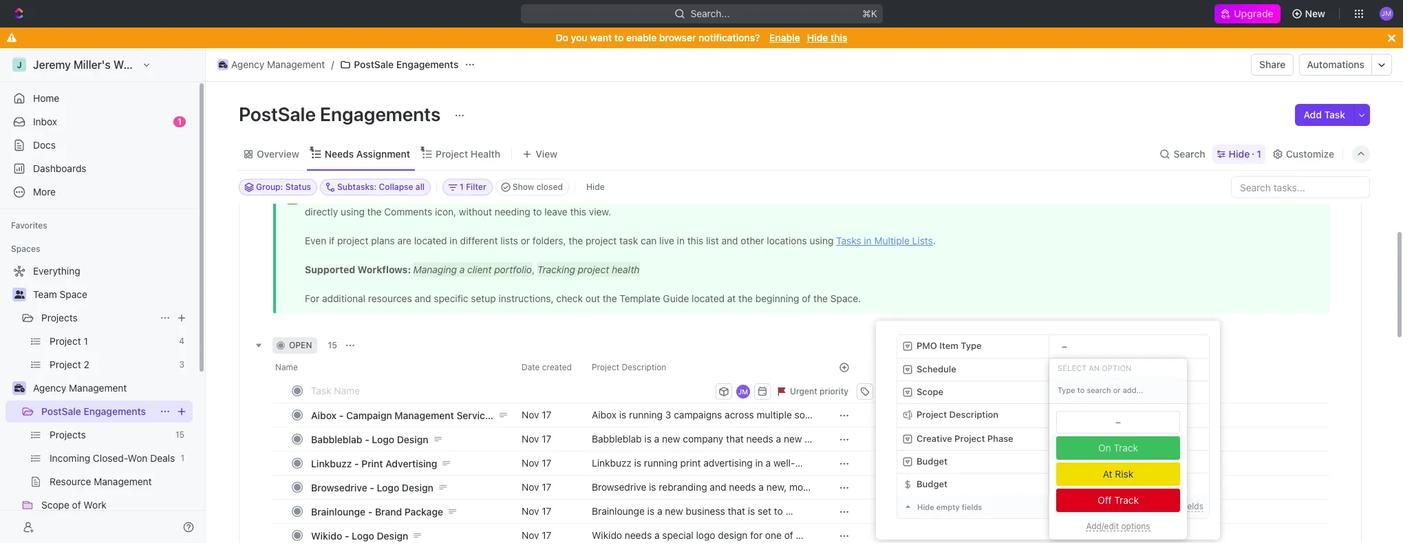 Task type: locate. For each thing, give the bounding box(es) containing it.
design for browsedrive - logo design
[[402, 481, 434, 493]]

0 horizontal spatial –
[[1057, 410, 1062, 421]]

is down running
[[649, 481, 656, 493]]

2 horizontal spatial postsale
[[354, 59, 394, 70]]

0 vertical spatial postsale engagements link
[[337, 56, 462, 73]]

0 vertical spatial track
[[1114, 442, 1139, 454]]

open
[[289, 340, 312, 350]]

1 horizontal spatial browsedrive
[[592, 481, 647, 493]]

0 horizontal spatial management
[[69, 382, 127, 394]]

is inside browsedrive is rebranding and needs a new, mod ern logo.
[[649, 481, 656, 493]]

add right +
[[1137, 501, 1153, 511]]

design down advertising
[[402, 481, 434, 493]]

1 horizontal spatial management
[[267, 59, 325, 70]]

enable
[[770, 32, 800, 43]]

of
[[785, 529, 793, 541]]

options
[[1122, 521, 1151, 531]]

logo for babbleblab
[[372, 433, 394, 445]]

design
[[397, 433, 429, 445], [402, 481, 434, 493], [377, 530, 408, 541]]

customize
[[1286, 148, 1335, 159]]

wikido down brainlounge
[[311, 530, 342, 541]]

a right the in
[[766, 457, 771, 469]]

0 horizontal spatial 1
[[178, 116, 182, 127]]

special
[[662, 529, 694, 541]]

0 horizontal spatial agency management
[[33, 382, 127, 394]]

2 horizontal spatial needs
[[729, 481, 756, 493]]

1 horizontal spatial agency management
[[231, 59, 325, 70]]

for
[[750, 529, 763, 541]]

1 vertical spatial a
[[759, 481, 764, 493]]

one
[[765, 529, 782, 541]]

agency right business time icon
[[231, 59, 265, 70]]

1 vertical spatial management
[[69, 382, 127, 394]]

off track
[[1098, 494, 1139, 506]]

hide inside custom fields element
[[918, 502, 935, 511]]

2 vertical spatial design
[[377, 530, 408, 541]]

engagements inside sidebar navigation
[[84, 405, 146, 417]]

value not set element up on track on the right
[[1057, 411, 1181, 434]]

1 vertical spatial engagements
[[320, 103, 441, 125]]

advertising
[[704, 457, 753, 469]]

– for the bottom "value not set" element
[[1116, 416, 1121, 427]]

1 horizontal spatial linkbuzz
[[592, 457, 632, 469]]

browsedrive for browsedrive is rebranding and needs a new, mod ern logo.
[[592, 481, 647, 493]]

add inside custom fields element
[[1137, 501, 1153, 511]]

- for babbleblab
[[365, 433, 369, 445]]

0 horizontal spatial postsale engagements link
[[41, 401, 154, 423]]

browsedrive is rebranding and needs a new, mod ern logo. button
[[584, 475, 823, 505]]

edit
[[1165, 501, 1180, 511]]

tree inside sidebar navigation
[[6, 260, 193, 543]]

a inside wikido needs a special logo design for one of their sub-brands.
[[655, 529, 660, 541]]

needs down advertising
[[729, 481, 756, 493]]

postsale engagements inside sidebar navigation
[[41, 405, 146, 417]]

value not set element
[[1055, 363, 1074, 377], [1057, 411, 1181, 434]]

2 vertical spatial postsale engagements
[[41, 405, 146, 417]]

sub-
[[615, 542, 636, 543]]

0 horizontal spatial needs
[[625, 529, 652, 541]]

wikido - logo design
[[311, 530, 408, 541]]

is inside linkbuzz is running print advertising in a well- known magazine and needs content creation.
[[634, 457, 642, 469]]

0 vertical spatial 1
[[178, 116, 182, 127]]

track inside on track option
[[1114, 442, 1139, 454]]

wikido for wikido - logo design
[[311, 530, 342, 541]]

docs
[[33, 139, 56, 151]]

fields right the edit
[[1183, 501, 1204, 511]]

needs assignment
[[325, 148, 410, 159]]

2 vertical spatial management
[[395, 409, 454, 421]]

0 vertical spatial value not set element
[[1055, 363, 1074, 377]]

or
[[1155, 501, 1163, 511]]

favorites button
[[6, 218, 53, 234]]

– inside – dropdown button
[[1062, 364, 1067, 375]]

share button
[[1251, 54, 1294, 76]]

linkbuzz inside linkbuzz - print advertising link
[[311, 457, 352, 469]]

1 horizontal spatial agency management link
[[214, 56, 329, 73]]

package
[[405, 506, 443, 517]]

management inside sidebar navigation
[[69, 382, 127, 394]]

1 vertical spatial track
[[1115, 494, 1139, 506]]

0 horizontal spatial postsale
[[41, 405, 81, 417]]

1 horizontal spatial and
[[710, 481, 726, 493]]

add task button
[[1296, 104, 1354, 126]]

home link
[[6, 87, 193, 109]]

1 horizontal spatial agency
[[231, 59, 265, 70]]

spaces
[[11, 244, 40, 254]]

0 horizontal spatial wikido
[[311, 530, 342, 541]]

a up brands. at the bottom left of the page
[[655, 529, 660, 541]]

add
[[1304, 109, 1322, 120], [1137, 501, 1153, 511]]

browsedrive
[[592, 481, 647, 493], [311, 481, 367, 493]]

you
[[571, 32, 588, 43]]

add left task
[[1304, 109, 1322, 120]]

track
[[1114, 442, 1139, 454], [1115, 494, 1139, 506]]

0 horizontal spatial agency
[[33, 382, 66, 394]]

on
[[1099, 442, 1111, 454]]

- right aibox
[[339, 409, 344, 421]]

enable
[[626, 32, 657, 43]]

1 horizontal spatial wikido
[[592, 529, 622, 541]]

1 vertical spatial design
[[402, 481, 434, 493]]

1 vertical spatial postsale
[[239, 103, 316, 125]]

1 horizontal spatial is
[[649, 481, 656, 493]]

hide for hide empty fields
[[918, 502, 935, 511]]

1 horizontal spatial fields
[[1183, 501, 1204, 511]]

creation.
[[754, 470, 793, 481]]

management
[[267, 59, 325, 70], [69, 382, 127, 394], [395, 409, 454, 421]]

0 horizontal spatial browsedrive
[[311, 481, 367, 493]]

add/edit options
[[1086, 521, 1151, 531]]

linkbuzz inside linkbuzz is running print advertising in a well- known magazine and needs content creation.
[[592, 457, 632, 469]]

2 horizontal spatial management
[[395, 409, 454, 421]]

- for linkbuzz
[[355, 457, 359, 469]]

and down advertising
[[710, 481, 726, 493]]

postsale engagements
[[354, 59, 459, 70], [239, 103, 445, 125], [41, 405, 146, 417]]

track for on track
[[1114, 442, 1139, 454]]

0 vertical spatial a
[[766, 457, 771, 469]]

value not set element inside custom fields element
[[1055, 363, 1074, 377]]

agency
[[231, 59, 265, 70], [33, 382, 66, 394]]

notifications?
[[699, 32, 760, 43]]

0 vertical spatial design
[[397, 433, 429, 445]]

- down print
[[370, 481, 374, 493]]

0 horizontal spatial agency management link
[[33, 377, 190, 399]]

agency right business time image
[[33, 382, 66, 394]]

browsedrive up brainlounge
[[311, 481, 367, 493]]

- for brainlounge
[[368, 506, 373, 517]]

home
[[33, 92, 59, 104]]

– left an
[[1062, 364, 1067, 375]]

logo down brainlounge - brand package
[[352, 530, 374, 541]]

and inside linkbuzz is running print advertising in a well- known magazine and needs content creation.
[[669, 470, 685, 481]]

fields
[[1183, 501, 1204, 511], [962, 502, 982, 511]]

logo
[[696, 529, 716, 541]]

1 vertical spatial agency
[[33, 382, 66, 394]]

1 horizontal spatial a
[[759, 481, 764, 493]]

projects link
[[41, 307, 154, 329]]

design for babbleblab - logo design
[[397, 433, 429, 445]]

0 horizontal spatial add
[[1137, 501, 1153, 511]]

design up advertising
[[397, 433, 429, 445]]

1 vertical spatial agency management
[[33, 382, 127, 394]]

value not set element left an
[[1055, 363, 1074, 377]]

+
[[1130, 501, 1135, 511]]

overview
[[257, 148, 299, 159]]

hide
[[807, 32, 828, 43], [1229, 148, 1250, 159], [586, 182, 605, 192], [918, 502, 935, 511]]

- for wikido
[[345, 530, 349, 541]]

design down brand
[[377, 530, 408, 541]]

0 vertical spatial management
[[267, 59, 325, 70]]

track right 'off'
[[1115, 494, 1139, 506]]

browsedrive is rebranding and needs a new, mod ern logo.
[[592, 481, 814, 505]]

0 vertical spatial agency management
[[231, 59, 325, 70]]

- left print
[[355, 457, 359, 469]]

browsedrive - logo design
[[311, 481, 434, 493]]

print
[[681, 457, 701, 469]]

a left new,
[[759, 481, 764, 493]]

tree containing team space
[[6, 260, 193, 543]]

cancel
[[907, 386, 934, 396]]

1 horizontal spatial needs
[[688, 470, 715, 481]]

needs up sub-
[[625, 529, 652, 541]]

1 vertical spatial logo
[[377, 481, 399, 493]]

1 horizontal spatial postsale
[[239, 103, 316, 125]]

logo up linkbuzz - print advertising
[[372, 433, 394, 445]]

favorites
[[11, 220, 47, 231]]

a
[[766, 457, 771, 469], [759, 481, 764, 493], [655, 529, 660, 541]]

browsedrive - logo design link
[[308, 477, 511, 497]]

0 vertical spatial logo
[[372, 433, 394, 445]]

0 horizontal spatial and
[[669, 470, 685, 481]]

babbleblab - logo design link
[[308, 429, 511, 449]]

– for "value not set" element within custom fields element
[[1062, 364, 1067, 375]]

– down – dropdown button
[[1057, 410, 1062, 421]]

team space link
[[33, 284, 190, 306]]

automations button
[[1301, 54, 1372, 75]]

1 vertical spatial is
[[649, 481, 656, 493]]

project health
[[436, 148, 501, 159]]

browsedrive for browsedrive - logo design
[[311, 481, 367, 493]]

- left brand
[[368, 506, 373, 517]]

logo up brand
[[377, 481, 399, 493]]

a inside browsedrive is rebranding and needs a new, mod ern logo.
[[759, 481, 764, 493]]

linkbuzz is running print advertising in a well- known magazine and needs content creation.
[[592, 457, 795, 481]]

task
[[1325, 109, 1346, 120]]

2 vertical spatial logo
[[352, 530, 374, 541]]

1 horizontal spatial 1
[[1257, 148, 1262, 159]]

0 horizontal spatial fields
[[962, 502, 982, 511]]

empty
[[937, 502, 960, 511]]

0 horizontal spatial a
[[655, 529, 660, 541]]

brand
[[375, 506, 402, 517]]

upgrade
[[1234, 8, 1274, 19]]

space
[[60, 288, 87, 300]]

2 vertical spatial a
[[655, 529, 660, 541]]

2 horizontal spatial a
[[766, 457, 771, 469]]

- down brainlounge
[[345, 530, 349, 541]]

wikido up 'their'
[[592, 529, 622, 541]]

aibox
[[311, 409, 337, 421]]

and
[[669, 470, 685, 481], [710, 481, 726, 493]]

dashboards
[[33, 162, 86, 174]]

needs down print
[[688, 470, 715, 481]]

design
[[718, 529, 748, 541]]

wikido needs a special logo design for one of their sub-brands. button
[[584, 523, 823, 543]]

wikido inside wikido - logo design link
[[311, 530, 342, 541]]

customize button
[[1268, 144, 1339, 163]]

2 vertical spatial engagements
[[84, 405, 146, 417]]

1 horizontal spatial add
[[1304, 109, 1322, 120]]

1 vertical spatial postsale engagements link
[[41, 401, 154, 423]]

and down print
[[669, 470, 685, 481]]

– up on track on the right
[[1116, 416, 1121, 427]]

postsale inside sidebar navigation
[[41, 405, 81, 417]]

is up "magazine"
[[634, 457, 642, 469]]

hide inside button
[[586, 182, 605, 192]]

wikido inside wikido needs a special logo design for one of their sub-brands.
[[592, 529, 622, 541]]

0 vertical spatial add
[[1304, 109, 1322, 120]]

linkbuzz down babbleblab
[[311, 457, 352, 469]]

15
[[328, 340, 337, 350]]

wikido for wikido needs a special logo design for one of their sub-brands.
[[592, 529, 622, 541]]

agency management left /
[[231, 59, 325, 70]]

engagements
[[396, 59, 459, 70], [320, 103, 441, 125], [84, 405, 146, 417]]

is for running
[[634, 457, 642, 469]]

– button
[[1050, 404, 1209, 427]]

1 inside sidebar navigation
[[178, 116, 182, 127]]

1
[[178, 116, 182, 127], [1257, 148, 1262, 159]]

aibox - campaign management services link
[[308, 405, 511, 425]]

0 horizontal spatial is
[[634, 457, 642, 469]]

1 vertical spatial add
[[1137, 501, 1153, 511]]

0 vertical spatial is
[[634, 457, 642, 469]]

is
[[634, 457, 642, 469], [649, 481, 656, 493]]

- for aibox
[[339, 409, 344, 421]]

project health link
[[433, 144, 501, 163]]

linkbuzz up known
[[592, 457, 632, 469]]

agency management right business time image
[[33, 382, 127, 394]]

1 vertical spatial postsale engagements
[[239, 103, 445, 125]]

- down campaign
[[365, 433, 369, 445]]

1 horizontal spatial –
[[1062, 364, 1067, 375]]

2 horizontal spatial –
[[1116, 416, 1121, 427]]

logo
[[372, 433, 394, 445], [377, 481, 399, 493], [352, 530, 374, 541]]

postsale
[[354, 59, 394, 70], [239, 103, 316, 125], [41, 405, 81, 417]]

fields right the "empty"
[[962, 502, 982, 511]]

track right on
[[1114, 442, 1139, 454]]

browsedrive up logo.
[[592, 481, 647, 493]]

2 vertical spatial postsale
[[41, 405, 81, 417]]

wikido - logo design link
[[308, 526, 511, 543]]

logo for wikido
[[352, 530, 374, 541]]

tree
[[6, 260, 193, 543]]

upgrade link
[[1215, 4, 1281, 23]]

0 horizontal spatial linkbuzz
[[311, 457, 352, 469]]

at
[[1103, 468, 1113, 480]]

-
[[339, 409, 344, 421], [365, 433, 369, 445], [355, 457, 359, 469], [370, 481, 374, 493], [368, 506, 373, 517], [345, 530, 349, 541]]

browsedrive inside browsedrive is rebranding and needs a new, mod ern logo.
[[592, 481, 647, 493]]



Task type: describe. For each thing, give the bounding box(es) containing it.
search...
[[690, 8, 730, 19]]

and inside browsedrive is rebranding and needs a new, mod ern logo.
[[710, 481, 726, 493]]

this
[[831, 32, 848, 43]]

0 vertical spatial agency management link
[[214, 56, 329, 73]]

add inside button
[[1304, 109, 1322, 120]]

1 vertical spatial value not set element
[[1057, 411, 1181, 434]]

share
[[1260, 59, 1286, 70]]

to
[[615, 32, 624, 43]]

brainlounge
[[311, 506, 366, 517]]

1 horizontal spatial postsale engagements link
[[337, 56, 462, 73]]

known
[[592, 470, 621, 481]]

projects
[[41, 312, 78, 324]]

running
[[644, 457, 678, 469]]

babbleblab
[[311, 433, 362, 445]]

babbleblab - logo design
[[311, 433, 429, 445]]

option
[[1102, 363, 1132, 372]]

sidebar navigation
[[0, 48, 206, 543]]

is for rebranding
[[649, 481, 656, 493]]

cancel button
[[901, 383, 939, 400]]

linkbuzz - print advertising
[[311, 457, 437, 469]]

custom fields element
[[897, 335, 1210, 519]]

select an option
[[1058, 363, 1132, 372]]

a inside linkbuzz is running print advertising in a well- known magazine and needs content creation.
[[766, 457, 771, 469]]

⌘k
[[862, 8, 877, 19]]

assignment
[[356, 148, 410, 159]]

at risk
[[1103, 468, 1134, 480]]

Task Name text field
[[311, 379, 713, 401]]

wikido needs a special logo design for one of their sub-brands.
[[592, 529, 796, 543]]

needs inside wikido needs a special logo design for one of their sub-brands.
[[625, 529, 652, 541]]

risk
[[1115, 468, 1134, 480]]

hide for hide 1
[[1229, 148, 1250, 159]]

user group image
[[14, 290, 24, 299]]

dashboards link
[[6, 158, 193, 180]]

agency inside sidebar navigation
[[33, 382, 66, 394]]

Type to search or add... field
[[1050, 377, 1187, 404]]

aibox - campaign management services
[[311, 409, 496, 421]]

rebranding
[[659, 481, 707, 493]]

automations
[[1307, 59, 1365, 70]]

linkbuzz for linkbuzz - print advertising
[[311, 457, 352, 469]]

– inside – button
[[1057, 410, 1062, 421]]

search button
[[1156, 144, 1210, 163]]

docs link
[[6, 134, 193, 156]]

logo.
[[609, 494, 631, 505]]

0 vertical spatial engagements
[[396, 59, 459, 70]]

new button
[[1286, 3, 1334, 25]]

Search tasks... text field
[[1232, 177, 1370, 198]]

overview link
[[254, 144, 299, 163]]

select
[[1058, 363, 1087, 372]]

0 vertical spatial postsale engagements
[[354, 59, 459, 70]]

+ add or edit fields
[[1130, 501, 1204, 511]]

0 vertical spatial postsale
[[354, 59, 394, 70]]

1 vertical spatial 1
[[1257, 148, 1262, 159]]

/
[[331, 59, 334, 70]]

- for browsedrive
[[370, 481, 374, 493]]

magazine
[[624, 470, 666, 481]]

off
[[1098, 494, 1112, 506]]

team
[[33, 288, 57, 300]]

health
[[471, 148, 501, 159]]

track for off track
[[1115, 494, 1139, 506]]

Set value for Budget Custom Field text field
[[1050, 474, 1209, 496]]

mod
[[790, 481, 814, 493]]

linkbuzz - print advertising link
[[308, 453, 511, 473]]

design for wikido - logo design
[[377, 530, 408, 541]]

hide empty fields
[[918, 502, 982, 511]]

advertising
[[386, 457, 437, 469]]

linkbuzz for linkbuzz is running print advertising in a well- known magazine and needs content creation.
[[592, 457, 632, 469]]

hide 1
[[1229, 148, 1262, 159]]

hide button
[[581, 179, 610, 195]]

on track option
[[1050, 435, 1187, 461]]

brainlounge - brand package link
[[308, 501, 511, 521]]

brainlounge - brand package
[[311, 506, 443, 517]]

0 vertical spatial agency
[[231, 59, 265, 70]]

services
[[457, 409, 496, 421]]

do you want to enable browser notifications? enable hide this
[[556, 32, 848, 43]]

team space
[[33, 288, 87, 300]]

well-
[[774, 457, 795, 469]]

needs inside linkbuzz is running print advertising in a well- known magazine and needs content creation.
[[688, 470, 715, 481]]

business time image
[[219, 61, 227, 68]]

on track
[[1099, 442, 1139, 454]]

an
[[1089, 363, 1100, 372]]

project
[[436, 148, 468, 159]]

needs inside browsedrive is rebranding and needs a new, mod ern logo.
[[729, 481, 756, 493]]

logo for browsedrive
[[377, 481, 399, 493]]

search
[[1174, 148, 1206, 159]]

browser
[[659, 32, 696, 43]]

add/edit
[[1086, 521, 1119, 531]]

their
[[592, 542, 612, 543]]

in
[[755, 457, 763, 469]]

needs assignment link
[[322, 144, 410, 163]]

content
[[718, 470, 752, 481]]

hide for hide
[[586, 182, 605, 192]]

agency management inside sidebar navigation
[[33, 382, 127, 394]]

business time image
[[14, 384, 24, 392]]

1 vertical spatial agency management link
[[33, 377, 190, 399]]

new,
[[767, 481, 787, 493]]

linkbuzz is running print advertising in a well- known magazine and needs content creation. button
[[584, 451, 823, 481]]



Task type: vqa. For each thing, say whether or not it's contained in the screenshot.
the bottommost TAB LIST
no



